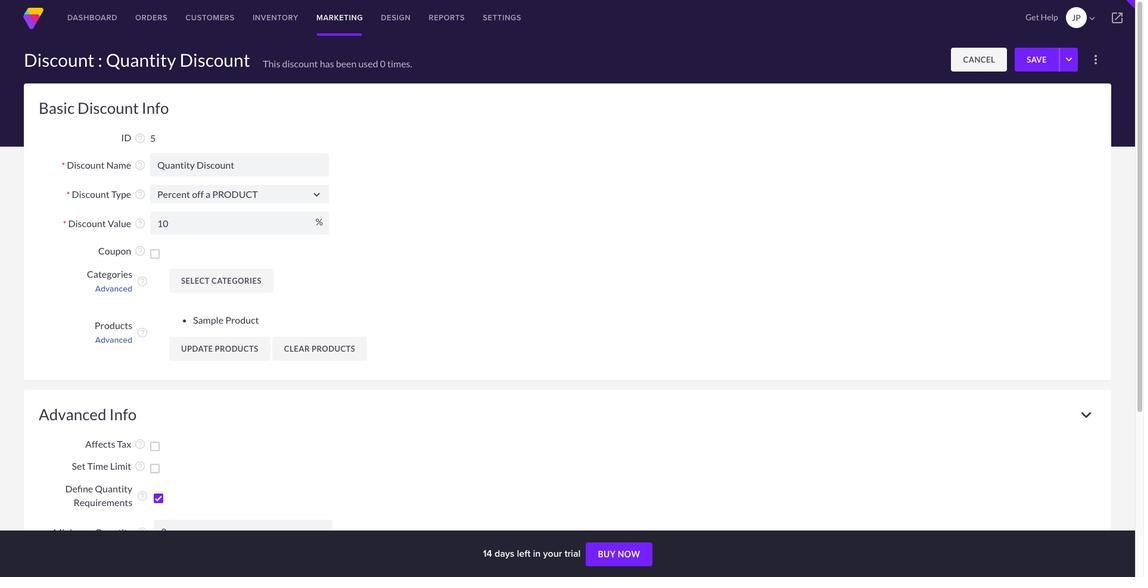 Task type: describe. For each thing, give the bounding box(es) containing it.
buy now
[[598, 549, 641, 559]]

orders
[[135, 12, 168, 23]]

value
[[108, 218, 131, 229]]

* for * discount name help_outline
[[62, 161, 65, 171]]

update products
[[181, 344, 259, 353]]

set
[[72, 460, 86, 471]]

discount
[[282, 58, 318, 69]]

buy
[[598, 549, 616, 559]]

inventory
[[253, 12, 299, 23]]

requirements
[[74, 497, 132, 508]]


[[311, 188, 323, 201]]

advanced info
[[39, 405, 137, 424]]

* for * discount value help_outline
[[63, 219, 66, 229]]

sample product
[[193, 314, 259, 325]]

marketing
[[317, 12, 363, 23]]

design
[[381, 12, 411, 23]]

days
[[495, 547, 515, 560]]

help_outline inside the products advanced help_outline
[[137, 327, 148, 338]]

1 horizontal spatial info
[[142, 98, 169, 117]]

set time limit help_outline
[[72, 460, 146, 472]]

customers
[[186, 12, 235, 23]]

update
[[181, 344, 213, 353]]

in
[[533, 547, 541, 560]]

buy now link
[[586, 543, 653, 566]]

used
[[359, 58, 378, 69]]

* discount name help_outline
[[62, 159, 146, 171]]

products for clear products
[[312, 344, 356, 353]]

jp
[[1073, 13, 1081, 23]]

1 vertical spatial info
[[109, 405, 137, 424]]

id help_outline 5
[[121, 132, 156, 144]]

minimum
[[53, 526, 93, 538]]

categories inside select categories link
[[212, 276, 262, 285]]

basic discount info
[[39, 98, 169, 117]]

discount for * discount name help_outline
[[67, 159, 105, 171]]

advanced for products advanced help_outline
[[95, 334, 132, 346]]

trial
[[565, 547, 581, 560]]

save link
[[1015, 48, 1059, 72]]

discount for * discount type help_outline
[[72, 189, 110, 200]]

products advanced help_outline
[[95, 320, 148, 346]]

tax
[[117, 438, 131, 449]]

update products link
[[169, 337, 271, 360]]

has
[[320, 58, 334, 69]]

get help
[[1026, 12, 1059, 22]]

save
[[1027, 55, 1047, 64]]

more_vert
[[1089, 52, 1103, 67]]

minimum quantity help_outline
[[53, 526, 148, 538]]

products inside the products advanced help_outline
[[95, 320, 132, 331]]

basic
[[39, 98, 75, 117]]

help_outline inside id help_outline 5
[[134, 132, 146, 144]]

14 days left in your trial
[[483, 547, 583, 560]]

name
[[106, 159, 131, 171]]

help_outline inside minimum quantity help_outline
[[137, 526, 148, 538]]

help_outline inside coupon help_outline
[[134, 245, 146, 257]]

quantity for help_outline
[[95, 526, 132, 538]]

help_outline inside "categories advanced help_outline"
[[137, 275, 148, 287]]



Task type: vqa. For each thing, say whether or not it's contained in the screenshot.
Advanced associated with Products Advanced help_outline
yes



Task type: locate. For each thing, give the bounding box(es) containing it.
quantity down requirements
[[95, 526, 132, 538]]

help_outline down the define quantity requirements help_outline
[[137, 526, 148, 538]]

discount for * discount value help_outline
[[68, 218, 106, 229]]

products for update products
[[215, 344, 259, 353]]

advanced down coupon
[[95, 283, 132, 294]]

categories inside "categories advanced help_outline"
[[87, 268, 132, 280]]

discount : quantity discount
[[24, 49, 250, 70]]

help_outline right name
[[134, 159, 146, 171]]

advanced link
[[40, 283, 132, 295], [40, 334, 132, 346]]

2 vertical spatial advanced
[[39, 405, 106, 424]]

 link
[[1100, 0, 1136, 36]]

clear
[[284, 344, 310, 353]]

coupon help_outline
[[98, 245, 146, 257]]

more_vert button
[[1084, 48, 1108, 72]]

your
[[543, 547, 562, 560]]

limit
[[110, 460, 131, 471]]

help_outline left 5
[[134, 132, 146, 144]]

discount up id
[[78, 98, 139, 117]]

define quantity requirements help_outline
[[65, 483, 148, 508]]

discount
[[24, 49, 95, 70], [180, 49, 250, 70], [78, 98, 139, 117], [67, 159, 105, 171], [72, 189, 110, 200], [68, 218, 106, 229]]

* down the * discount name help_outline
[[67, 190, 70, 200]]

type
[[111, 189, 131, 200]]

help_outline down coupon help_outline
[[137, 275, 148, 287]]

2 vertical spatial *
[[63, 219, 66, 229]]

left
[[517, 547, 531, 560]]

reports
[[429, 12, 465, 23]]

discount left :
[[24, 49, 95, 70]]

0 vertical spatial *
[[62, 161, 65, 171]]

help_outline inside the define quantity requirements help_outline
[[137, 490, 148, 502]]

2 horizontal spatial products
[[312, 344, 356, 353]]

help_outline inside the * discount name help_outline
[[134, 159, 146, 171]]

5
[[150, 132, 156, 144]]

products
[[95, 320, 132, 331], [215, 344, 259, 353], [312, 344, 356, 353]]

* inside "* discount value help_outline"
[[63, 219, 66, 229]]

advanced inside the products advanced help_outline
[[95, 334, 132, 346]]

expand_more
[[1077, 405, 1097, 425]]


[[1087, 13, 1098, 24]]

0 horizontal spatial categories
[[87, 268, 132, 280]]

0 vertical spatial quantity
[[106, 49, 176, 70]]

cancel
[[964, 55, 996, 64]]

advanced inside "categories advanced help_outline"
[[95, 283, 132, 294]]

quantity for requirements
[[95, 483, 132, 495]]

categories up product
[[212, 276, 262, 285]]

quantity
[[106, 49, 176, 70], [95, 483, 132, 495], [95, 526, 132, 538]]

advanced down "categories advanced help_outline"
[[95, 334, 132, 346]]

affects
[[85, 438, 115, 449]]

2 advanced link from the top
[[40, 334, 132, 346]]

discount left type at the top left
[[72, 189, 110, 200]]

select
[[181, 276, 210, 285]]

time
[[87, 460, 108, 471]]

products right the clear
[[312, 344, 356, 353]]

* discount value help_outline
[[63, 218, 146, 230]]

discount left name
[[67, 159, 105, 171]]

define
[[65, 483, 93, 495]]

help_outline inside affects tax help_outline
[[134, 438, 146, 450]]

been
[[336, 58, 357, 69]]

select categories link
[[169, 269, 274, 292]]

info up the tax
[[109, 405, 137, 424]]

discount inside "* discount type help_outline"
[[72, 189, 110, 200]]

1 advanced link from the top
[[40, 283, 132, 295]]

this
[[263, 58, 280, 69]]

products down product
[[215, 344, 259, 353]]

help_outline right type at the top left
[[134, 189, 146, 201]]

get
[[1026, 12, 1040, 22]]

discount down customers
[[180, 49, 250, 70]]

None text field
[[150, 153, 329, 176]]

%
[[316, 216, 323, 227]]

0 horizontal spatial products
[[95, 320, 132, 331]]

help_outline right the tax
[[134, 438, 146, 450]]

advanced for categories advanced help_outline
[[95, 283, 132, 294]]

0 vertical spatial info
[[142, 98, 169, 117]]

2 vertical spatial quantity
[[95, 526, 132, 538]]

sample
[[193, 314, 224, 325]]

help_outline
[[134, 132, 146, 144], [134, 159, 146, 171], [134, 189, 146, 201], [134, 218, 146, 230], [134, 245, 146, 257], [137, 275, 148, 287], [137, 327, 148, 338], [134, 438, 146, 450], [134, 460, 146, 472], [137, 490, 148, 502], [137, 526, 148, 538]]

1 vertical spatial advanced
[[95, 334, 132, 346]]

help_outline inside "* discount value help_outline"
[[134, 218, 146, 230]]

categories
[[87, 268, 132, 280], [212, 276, 262, 285]]

1 vertical spatial advanced link
[[40, 334, 132, 346]]

select categories
[[181, 276, 262, 285]]

advanced
[[95, 283, 132, 294], [95, 334, 132, 346], [39, 405, 106, 424]]

* discount type help_outline
[[67, 189, 146, 201]]

* inside the * discount name help_outline
[[62, 161, 65, 171]]

advanced link for categories advanced help_outline
[[40, 283, 132, 295]]

quantity inside minimum quantity help_outline
[[95, 526, 132, 538]]

help_outline inside set time limit help_outline
[[134, 460, 146, 472]]

affects tax help_outline
[[85, 438, 146, 450]]

info up 5
[[142, 98, 169, 117]]

*
[[62, 161, 65, 171], [67, 190, 70, 200], [63, 219, 66, 229]]

help_outline right value
[[134, 218, 146, 230]]

* left value
[[63, 219, 66, 229]]

advanced up affects
[[39, 405, 106, 424]]

help_outline right coupon
[[134, 245, 146, 257]]

0 vertical spatial advanced
[[95, 283, 132, 294]]

quantity right :
[[106, 49, 176, 70]]

id
[[121, 132, 131, 143]]

times.
[[388, 58, 413, 69]]

14
[[483, 547, 492, 560]]

None text field
[[150, 185, 329, 203], [150, 212, 329, 235], [150, 185, 329, 203], [150, 212, 329, 235]]

help_outline right requirements
[[137, 490, 148, 502]]

product
[[225, 314, 259, 325]]

1 vertical spatial *
[[67, 190, 70, 200]]

help_outline right limit
[[134, 460, 146, 472]]

help_outline inside "* discount type help_outline"
[[134, 189, 146, 201]]

quantity inside the define quantity requirements help_outline
[[95, 483, 132, 495]]

products down "categories advanced help_outline"
[[95, 320, 132, 331]]

clear products
[[284, 344, 356, 353]]

discount inside "* discount value help_outline"
[[68, 218, 106, 229]]

info
[[142, 98, 169, 117], [109, 405, 137, 424]]

discount for basic discount info
[[78, 98, 139, 117]]

help
[[1041, 12, 1059, 22]]

1 vertical spatial quantity
[[95, 483, 132, 495]]

categories advanced help_outline
[[87, 268, 148, 294]]


[[1111, 11, 1125, 25]]

* for * discount type help_outline
[[67, 190, 70, 200]]

help_outline down "categories advanced help_outline"
[[137, 327, 148, 338]]

now
[[618, 549, 641, 559]]

discount inside the * discount name help_outline
[[67, 159, 105, 171]]

quantity up requirements
[[95, 483, 132, 495]]

1 horizontal spatial products
[[215, 344, 259, 353]]

this discount has been used 0 times.
[[263, 58, 413, 69]]

categories down coupon
[[87, 268, 132, 280]]

:
[[98, 49, 102, 70]]

coupon
[[98, 245, 131, 256]]

cancel link
[[952, 48, 1008, 72]]

* inside "* discount type help_outline"
[[67, 190, 70, 200]]

0
[[380, 58, 386, 69]]

1 horizontal spatial categories
[[212, 276, 262, 285]]

0 vertical spatial advanced link
[[40, 283, 132, 295]]

dashboard link
[[58, 0, 126, 36]]

discount left value
[[68, 218, 106, 229]]

0 horizontal spatial info
[[109, 405, 137, 424]]

dashboard
[[67, 12, 117, 23]]

clear products link
[[272, 337, 367, 360]]

advanced link for products advanced help_outline
[[40, 334, 132, 346]]

settings
[[483, 12, 522, 23]]

* left name
[[62, 161, 65, 171]]



